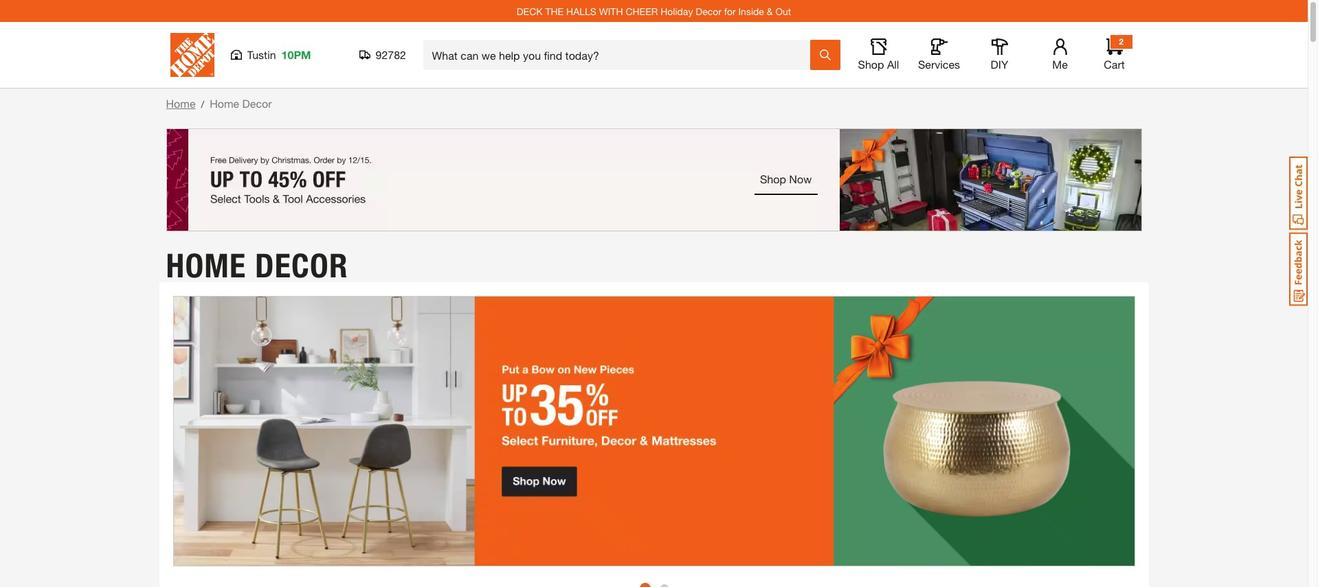 Task type: locate. For each thing, give the bounding box(es) containing it.
home for decor
[[166, 246, 246, 286]]

home
[[166, 97, 196, 110], [210, 97, 239, 110], [166, 246, 246, 286]]

/
[[201, 98, 204, 110]]

me button
[[1039, 39, 1083, 72]]

92782 button
[[359, 48, 407, 62]]

up to 35% off image
[[173, 296, 1136, 567]]

halls
[[567, 5, 597, 17]]

deck
[[517, 5, 543, 17]]

tustin
[[247, 48, 276, 61]]

out
[[776, 5, 792, 17]]

home decor
[[166, 246, 348, 286]]

diy button
[[978, 39, 1022, 72]]

holiday
[[661, 5, 693, 17]]

deck the halls with cheer holiday decor for inside & out
[[517, 5, 792, 17]]

cart
[[1104, 58, 1125, 71]]

home / home decor
[[166, 97, 272, 110]]

decor
[[696, 5, 722, 17], [242, 97, 272, 110], [255, 246, 348, 286]]

feedback link image
[[1290, 232, 1308, 307]]

What can we help you find today? search field
[[432, 41, 810, 69]]

shop all
[[858, 58, 900, 71]]

92782
[[376, 48, 406, 61]]

10pm
[[282, 48, 311, 61]]

1 vertical spatial decor
[[242, 97, 272, 110]]



Task type: describe. For each thing, give the bounding box(es) containing it.
inside
[[739, 5, 764, 17]]

home link
[[166, 97, 196, 110]]

for
[[725, 5, 736, 17]]

cheer
[[626, 5, 658, 17]]

cart 2
[[1104, 36, 1125, 71]]

sponsored banner image
[[166, 129, 1142, 232]]

with
[[599, 5, 623, 17]]

2 vertical spatial decor
[[255, 246, 348, 286]]

tustin 10pm
[[247, 48, 311, 61]]

the
[[546, 5, 564, 17]]

2
[[1119, 36, 1124, 47]]

me
[[1053, 58, 1068, 71]]

diy
[[991, 58, 1009, 71]]

services button
[[918, 39, 962, 72]]

0 vertical spatial decor
[[696, 5, 722, 17]]

services
[[919, 58, 961, 71]]

&
[[767, 5, 773, 17]]

home for /
[[166, 97, 196, 110]]

shop
[[858, 58, 885, 71]]

shop all button
[[857, 39, 901, 72]]

live chat image
[[1290, 157, 1308, 230]]

the home depot logo image
[[170, 33, 214, 77]]

deck the halls with cheer holiday decor for inside & out link
[[517, 5, 792, 17]]

all
[[888, 58, 900, 71]]



Task type: vqa. For each thing, say whether or not it's contained in the screenshot.
92782
yes



